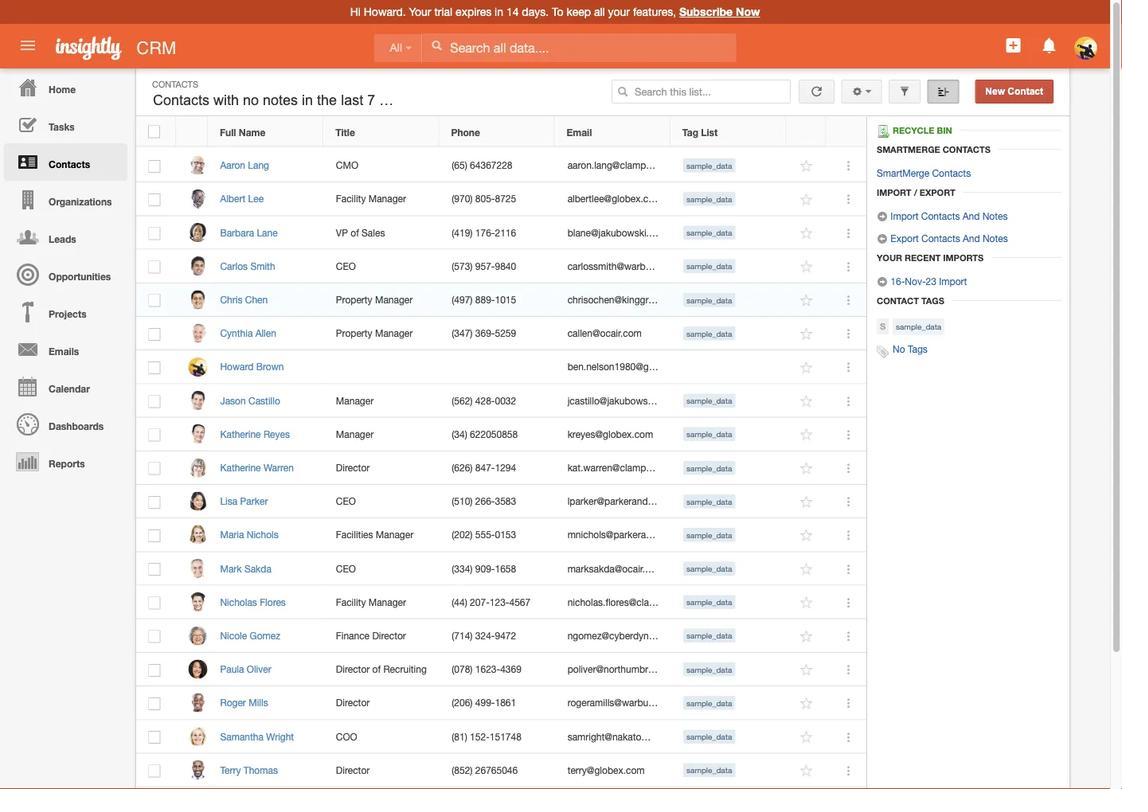 Task type: describe. For each thing, give the bounding box(es) containing it.
bin
[[938, 125, 953, 136]]

(078) 1623-4369 cell
[[440, 653, 556, 687]]

carlossmith@warbucks.com sample_data
[[568, 261, 733, 272]]

full name
[[220, 127, 266, 138]]

nichols
[[247, 530, 279, 541]]

home link
[[4, 69, 128, 106]]

vp
[[336, 227, 348, 238]]

(65) 64367228 cell
[[440, 149, 556, 183]]

samright@nakatomi.com
[[568, 731, 674, 743]]

sample_data inside mnichols@parkerandco.com sample_data
[[687, 531, 733, 540]]

sales
[[362, 227, 385, 238]]

no tags link
[[893, 344, 928, 355]]

aaron
[[220, 160, 245, 171]]

contacts for export contacts and notes
[[922, 233, 961, 244]]

no
[[243, 92, 259, 108]]

lparker@parkerandco.com sample_data
[[568, 496, 733, 507]]

facility manager for (44)
[[336, 597, 407, 608]]

follow image for blane@jakubowski.com
[[800, 226, 815, 241]]

marksakda@ocair.com cell
[[556, 553, 672, 586]]

import for import / export
[[877, 187, 912, 198]]

(497) 889-1015
[[452, 294, 517, 305]]

sample_data inside carlossmith@warbucks.com sample_data
[[687, 262, 733, 271]]

tasks
[[49, 121, 75, 132]]

days
[[379, 92, 410, 108]]

circle arrow right image for 16-nov-23 import
[[877, 277, 889, 288]]

contacts down crm
[[152, 79, 199, 89]]

row containing samantha wright
[[136, 721, 867, 754]]

369-
[[476, 328, 495, 339]]

lisa parker link
[[220, 496, 276, 507]]

row group containing aaron lang
[[136, 149, 867, 790]]

(206) 499-1861 cell
[[440, 687, 556, 721]]

ceo for parker
[[336, 496, 356, 507]]

(347) 369-5259 cell
[[440, 317, 556, 351]]

1 horizontal spatial export
[[920, 187, 956, 198]]

white image
[[431, 40, 443, 51]]

director of recruiting cell
[[324, 653, 440, 687]]

follow image for aaron.lang@clampett.com
[[800, 159, 815, 174]]

row containing paula oliver
[[136, 653, 867, 687]]

(44) 207-123-4567
[[452, 597, 531, 608]]

mnichols@parkerandco.com
[[568, 530, 690, 541]]

0032
[[495, 395, 517, 406]]

6 follow image from the top
[[800, 495, 815, 510]]

row containing katherine reyes
[[136, 418, 867, 452]]

152-
[[470, 731, 490, 743]]

your
[[609, 5, 630, 18]]

sample_data link
[[893, 319, 945, 336]]

(714) 324-9472
[[452, 631, 517, 642]]

row containing lisa parker
[[136, 485, 867, 519]]

(970) 805-8725
[[452, 193, 517, 205]]

all
[[594, 5, 605, 18]]

rogeramills@warbucks.com sample_data
[[568, 698, 733, 709]]

projects
[[49, 308, 87, 320]]

(714)
[[452, 631, 473, 642]]

row containing terry thomas
[[136, 754, 867, 788]]

leads
[[49, 234, 76, 245]]

chrisochen@kinggroup.com cell
[[556, 284, 687, 317]]

navigation containing home
[[0, 69, 128, 481]]

thomas
[[244, 765, 278, 776]]

facility manager cell for (44)
[[324, 586, 440, 620]]

contacts up organizations link
[[49, 159, 90, 170]]

and for import contacts and notes
[[963, 210, 981, 222]]

row containing cynthia allen
[[136, 317, 867, 351]]

(81) 152-151748
[[452, 731, 522, 743]]

director cell for (206)
[[324, 687, 440, 721]]

row containing howard brown
[[136, 351, 867, 384]]

contact tags
[[877, 296, 945, 306]]

import contacts and notes
[[889, 210, 1009, 222]]

5 follow image from the top
[[800, 461, 815, 476]]

23
[[927, 276, 937, 287]]

director for the director cell related to (852)
[[336, 765, 370, 776]]

row containing full name
[[136, 117, 866, 147]]

callen@ocair.com cell
[[556, 317, 672, 351]]

row containing albert lee
[[136, 183, 867, 216]]

ceo cell for (510)
[[324, 485, 440, 519]]

21 row from the top
[[136, 788, 867, 790]]

3583
[[495, 496, 517, 507]]

ceo cell for (573)
[[324, 250, 440, 284]]

recycle
[[893, 125, 935, 136]]

sample_data inside chrisochen@kinggroup.com sample_data
[[687, 296, 733, 305]]

coo
[[336, 731, 358, 743]]

nicole
[[220, 631, 247, 642]]

property for allen
[[336, 328, 373, 339]]

jcastillo@jakubowski.com
[[568, 395, 677, 406]]

maria nichols link
[[220, 530, 287, 541]]

sample_data inside lparker@parkerandco.com sample_data
[[687, 497, 733, 506]]

vp of sales
[[336, 227, 385, 238]]

(497) 889-1015 cell
[[440, 284, 556, 317]]

555-
[[476, 530, 495, 541]]

finance
[[336, 631, 370, 642]]

of for director
[[373, 664, 381, 675]]

ceo for sakda
[[336, 563, 356, 575]]

director cell for (626)
[[324, 452, 440, 485]]

(852)
[[452, 765, 473, 776]]

ngomez@cyberdyne.com cell
[[556, 620, 676, 653]]

follow image for samright@nakatomi.com
[[800, 730, 815, 746]]

howard brown
[[220, 362, 284, 373]]

follow image for ben.nelson1980@gmail.com
[[800, 360, 815, 376]]

tags
[[922, 296, 945, 306]]

follow image for marksakda@ocair.com
[[800, 562, 815, 577]]

manager cell for (562)
[[324, 384, 440, 418]]

brown
[[256, 362, 284, 373]]

smartmerge for smartmerge contacts
[[877, 167, 930, 179]]

1 vertical spatial contact
[[877, 296, 920, 306]]

smartmerge contacts link
[[877, 167, 972, 179]]

contacts for contacts contacts with no notes in the last 7 days
[[153, 92, 210, 108]]

follow image for jcastillo@jakubowski.com
[[800, 394, 815, 409]]

katherine warren
[[220, 462, 294, 474]]

cynthia allen
[[220, 328, 276, 339]]

facility for lee
[[336, 193, 366, 205]]

facility manager for (970)
[[336, 193, 407, 205]]

property manager cell for (347)
[[324, 317, 440, 351]]

s
[[881, 322, 886, 332]]

organizations
[[49, 196, 112, 207]]

all link
[[374, 34, 422, 62]]

crm
[[137, 37, 176, 58]]

barbara lane link
[[220, 227, 286, 238]]

follow image for terry@globex.com
[[800, 764, 815, 779]]

(347)
[[452, 328, 473, 339]]

projects link
[[4, 293, 128, 331]]

mnichols@parkerandco.com cell
[[556, 519, 690, 553]]

wright
[[266, 731, 294, 743]]

parker
[[240, 496, 268, 507]]

499-
[[476, 698, 495, 709]]

1015
[[495, 294, 517, 305]]

151748
[[490, 731, 522, 743]]

row containing katherine warren
[[136, 452, 867, 485]]

katherine for katherine reyes
[[220, 429, 261, 440]]

(852) 26765046 cell
[[440, 754, 556, 788]]

contacts link
[[4, 143, 128, 181]]

row containing jason castillo
[[136, 384, 867, 418]]

terry thomas
[[220, 765, 278, 776]]

(510) 266-3583 cell
[[440, 485, 556, 519]]

full
[[220, 127, 236, 138]]

(419) 176-2116
[[452, 227, 517, 238]]

samantha wright link
[[220, 731, 302, 743]]

list
[[702, 127, 718, 138]]

(573) 957-9840 cell
[[440, 250, 556, 284]]

keep
[[567, 5, 591, 18]]

16-nov-23 import link
[[877, 276, 968, 288]]

847-
[[476, 462, 495, 474]]

recent
[[905, 253, 941, 263]]

nicholas flores
[[220, 597, 286, 608]]

622050858
[[470, 429, 518, 440]]

paula
[[220, 664, 244, 675]]

director for director of recruiting
[[336, 664, 370, 675]]

new contact
[[986, 86, 1044, 97]]

manager cell for (34)
[[324, 418, 440, 452]]

samright@nakatomi.com cell
[[556, 721, 674, 754]]

follow image for nicholas.flores@clampett.com
[[800, 596, 815, 611]]

14
[[507, 5, 519, 18]]

property manager cell for (497)
[[324, 284, 440, 317]]

mark sakda
[[220, 563, 272, 575]]

leads link
[[4, 218, 128, 256]]

(202) 555-0153 cell
[[440, 519, 556, 553]]

aaron.lang@clampett.com sample_data
[[568, 160, 733, 171]]

notifications image
[[1041, 36, 1060, 55]]



Task type: vqa. For each thing, say whether or not it's contained in the screenshot.
the bottom Emails 'Link'
no



Task type: locate. For each thing, give the bounding box(es) containing it.
in inside contacts contacts with no notes in the last 7 days
[[302, 92, 313, 108]]

7
[[368, 92, 376, 108]]

manager for (970) 805-8725
[[369, 193, 407, 205]]

finance director cell
[[324, 620, 440, 653]]

2 manager cell from the top
[[324, 418, 440, 452]]

manager for (497) 889-1015
[[375, 294, 413, 305]]

manager for (347) 369-5259
[[375, 328, 413, 339]]

0 horizontal spatial in
[[302, 92, 313, 108]]

of
[[351, 227, 359, 238], [373, 664, 381, 675]]

0 vertical spatial property manager
[[336, 294, 413, 305]]

2 notes from the top
[[983, 233, 1009, 244]]

cell
[[136, 284, 176, 317], [324, 351, 440, 384], [440, 351, 556, 384], [672, 351, 787, 384], [136, 788, 176, 790], [176, 788, 208, 790], [208, 788, 324, 790], [324, 788, 440, 790], [440, 788, 556, 790], [556, 788, 672, 790], [672, 788, 787, 790], [787, 788, 827, 790], [827, 788, 867, 790]]

katherine up lisa parker
[[220, 462, 261, 474]]

import right 23
[[940, 276, 968, 287]]

contacts left with
[[153, 92, 210, 108]]

None checkbox
[[149, 227, 161, 240], [149, 261, 161, 274], [149, 295, 161, 307], [149, 496, 161, 509], [149, 564, 161, 576], [149, 698, 161, 711], [149, 227, 161, 240], [149, 261, 161, 274], [149, 295, 161, 307], [149, 496, 161, 509], [149, 564, 161, 576], [149, 698, 161, 711]]

circle arrow right image for import contacts and notes
[[877, 211, 889, 222]]

in for 14
[[495, 5, 504, 18]]

export contacts and notes link
[[877, 233, 1009, 245]]

row containing nicholas flores
[[136, 586, 867, 620]]

lang
[[248, 160, 269, 171]]

16-
[[891, 276, 906, 287]]

3 follow image from the top
[[800, 360, 815, 376]]

show sidebar image
[[938, 86, 949, 97]]

follow image
[[800, 159, 815, 174], [800, 192, 815, 207], [800, 260, 815, 275], [800, 293, 815, 308], [800, 394, 815, 409], [800, 529, 815, 544], [800, 629, 815, 645], [800, 697, 815, 712], [800, 730, 815, 746], [800, 764, 815, 779]]

3 row from the top
[[136, 183, 867, 216]]

kat.warren@clampett.com sample_data
[[568, 462, 733, 474]]

(970) 805-8725 cell
[[440, 183, 556, 216]]

director
[[336, 462, 370, 474], [373, 631, 406, 642], [336, 664, 370, 675], [336, 698, 370, 709], [336, 765, 370, 776]]

1 vertical spatial export
[[891, 233, 919, 244]]

cog image
[[852, 86, 863, 97]]

2 follow image from the top
[[800, 192, 815, 207]]

circle arrow left image
[[877, 234, 889, 245]]

follow image for poliver@northumbria.edu
[[800, 663, 815, 678]]

subscribe now link
[[680, 5, 761, 18]]

1 vertical spatial and
[[964, 233, 981, 244]]

1 vertical spatial import
[[891, 210, 919, 222]]

contacts for import contacts and notes
[[922, 210, 961, 222]]

(44) 207-123-4567 cell
[[440, 586, 556, 620]]

in left the
[[302, 92, 313, 108]]

(626) 847-1294 cell
[[440, 452, 556, 485]]

0 vertical spatial facility manager
[[336, 193, 407, 205]]

(562) 428-0032
[[452, 395, 517, 406]]

0 horizontal spatial your
[[409, 5, 432, 18]]

contact
[[1008, 86, 1044, 97], [877, 296, 920, 306]]

(562) 428-0032 cell
[[440, 384, 556, 418]]

expires
[[456, 5, 492, 18]]

lane
[[257, 227, 278, 238]]

ceo down vp
[[336, 261, 356, 272]]

(419)
[[452, 227, 473, 238]]

smartmerge for smartmerge contacts
[[877, 144, 941, 155]]

features,
[[634, 5, 677, 18]]

0 vertical spatial of
[[351, 227, 359, 238]]

dashboards link
[[4, 406, 128, 443]]

export
[[920, 187, 956, 198], [891, 233, 919, 244]]

18 row from the top
[[136, 687, 867, 721]]

1623-
[[476, 664, 501, 675]]

no tags
[[893, 344, 928, 355]]

last
[[341, 92, 364, 108]]

aaron lang link
[[220, 160, 277, 171]]

the
[[317, 92, 337, 108]]

3 ceo cell from the top
[[324, 553, 440, 586]]

manager for (44) 207-123-4567
[[369, 597, 407, 608]]

ceo down facilities
[[336, 563, 356, 575]]

9 row from the top
[[136, 384, 867, 418]]

1 vertical spatial your
[[877, 253, 903, 263]]

16 row from the top
[[136, 620, 867, 653]]

contacts
[[943, 144, 991, 155]]

row containing maria nichols
[[136, 519, 867, 553]]

19 row from the top
[[136, 721, 867, 754]]

your recent imports
[[877, 253, 984, 263]]

katherine for katherine warren
[[220, 462, 261, 474]]

lisa parker
[[220, 496, 268, 507]]

property manager for (347)
[[336, 328, 413, 339]]

row containing barbara lane
[[136, 216, 867, 250]]

1 vertical spatial notes
[[983, 233, 1009, 244]]

1 vertical spatial smartmerge
[[877, 167, 930, 179]]

Search this list... text field
[[612, 80, 791, 104]]

manager inside cell
[[376, 530, 414, 541]]

notes for import contacts and notes
[[983, 210, 1009, 222]]

1 vertical spatial katherine
[[220, 462, 261, 474]]

2 director cell from the top
[[324, 687, 440, 721]]

1 vertical spatial property
[[336, 328, 373, 339]]

contact right new
[[1008, 86, 1044, 97]]

facility down cmo
[[336, 193, 366, 205]]

sample_data inside kat.warren@clampett.com sample_data
[[687, 464, 733, 473]]

0 vertical spatial export
[[920, 187, 956, 198]]

(626) 847-1294
[[452, 462, 517, 474]]

(334) 909-1658 cell
[[440, 553, 556, 586]]

facility manager cell up sales
[[324, 183, 440, 216]]

manager for (202) 555-0153
[[376, 530, 414, 541]]

phone
[[451, 127, 480, 138]]

with
[[214, 92, 239, 108]]

facility manager up sales
[[336, 193, 407, 205]]

in for the
[[302, 92, 313, 108]]

import
[[877, 187, 912, 198], [891, 210, 919, 222], [940, 276, 968, 287]]

row containing mark sakda
[[136, 553, 867, 586]]

(81) 152-151748 cell
[[440, 721, 556, 754]]

carlos
[[220, 261, 248, 272]]

lparker@parkerandco.com cell
[[556, 485, 680, 519]]

0 vertical spatial circle arrow right image
[[877, 211, 889, 222]]

Search all data.... text field
[[423, 33, 737, 62]]

5259
[[495, 328, 517, 339]]

sakda
[[245, 563, 272, 575]]

0 vertical spatial in
[[495, 5, 504, 18]]

0 vertical spatial smartmerge
[[877, 144, 941, 155]]

coo cell
[[324, 721, 440, 754]]

search image
[[618, 86, 629, 97]]

1 vertical spatial facility
[[336, 597, 366, 608]]

export contacts and notes
[[889, 233, 1009, 244]]

8 row from the top
[[136, 351, 867, 384]]

your down circle arrow left image
[[877, 253, 903, 263]]

mnichols@parkerandco.com sample_data
[[568, 530, 733, 541]]

3 ceo from the top
[[336, 563, 356, 575]]

2 vertical spatial import
[[940, 276, 968, 287]]

subscribe
[[680, 5, 733, 18]]

contacts up export contacts and notes link
[[922, 210, 961, 222]]

row containing nicole gomez
[[136, 620, 867, 653]]

circle arrow right image left 16-
[[877, 277, 889, 288]]

0 vertical spatial facility manager cell
[[324, 183, 440, 216]]

7 follow image from the top
[[800, 562, 815, 577]]

ben.nelson1980@gmail.com
[[568, 362, 688, 373]]

0 vertical spatial katherine
[[220, 429, 261, 440]]

contacts down contacts
[[933, 167, 972, 179]]

row containing carlos smith
[[136, 250, 867, 284]]

1 horizontal spatial in
[[495, 5, 504, 18]]

0 horizontal spatial of
[[351, 227, 359, 238]]

13 row from the top
[[136, 519, 867, 553]]

5 follow image from the top
[[800, 394, 815, 409]]

1 property manager cell from the top
[[324, 284, 440, 317]]

property
[[336, 294, 373, 305], [336, 328, 373, 339]]

property for chen
[[336, 294, 373, 305]]

2 vertical spatial ceo
[[336, 563, 356, 575]]

2 circle arrow right image from the top
[[877, 277, 889, 288]]

albert
[[220, 193, 246, 205]]

0 vertical spatial contact
[[1008, 86, 1044, 97]]

0 vertical spatial your
[[409, 5, 432, 18]]

emails
[[49, 346, 79, 357]]

7 row from the top
[[136, 317, 867, 351]]

2 row from the top
[[136, 149, 867, 183]]

nicholas.flores@clampett.com cell
[[556, 586, 696, 620]]

follow image for mnichols@parkerandco.com
[[800, 529, 815, 544]]

circle arrow right image inside import contacts and notes link
[[877, 211, 889, 222]]

1 smartmerge from the top
[[877, 144, 941, 155]]

(714) 324-9472 cell
[[440, 620, 556, 653]]

4 follow image from the top
[[800, 428, 815, 443]]

1 follow image from the top
[[800, 226, 815, 241]]

8725
[[495, 193, 517, 205]]

row containing aaron lang
[[136, 149, 867, 183]]

ceo cell down facilities manager
[[324, 553, 440, 586]]

1 property manager from the top
[[336, 294, 413, 305]]

9 follow image from the top
[[800, 663, 815, 678]]

circle arrow right image up circle arrow left image
[[877, 211, 889, 222]]

6 follow image from the top
[[800, 529, 815, 544]]

sample_data inside rogeramills@warbucks.com sample_data
[[687, 699, 733, 708]]

1 vertical spatial facility manager
[[336, 597, 407, 608]]

poliver@northumbria.edu
[[568, 664, 675, 675]]

lisa
[[220, 496, 238, 507]]

0 vertical spatial ceo
[[336, 261, 356, 272]]

ben.nelson1980@gmail.com cell
[[556, 351, 688, 384]]

2 ceo from the top
[[336, 496, 356, 507]]

2 property manager from the top
[[336, 328, 413, 339]]

1 horizontal spatial of
[[373, 664, 381, 675]]

1 facility from the top
[[336, 193, 366, 205]]

4369
[[501, 664, 522, 675]]

1 vertical spatial of
[[373, 664, 381, 675]]

director down finance
[[336, 664, 370, 675]]

import left /
[[877, 187, 912, 198]]

contacts down import contacts and notes link
[[922, 233, 961, 244]]

jason castillo
[[220, 395, 280, 406]]

3 follow image from the top
[[800, 260, 815, 275]]

poliver@northumbria.edu cell
[[556, 653, 675, 687]]

2 smartmerge from the top
[[877, 167, 930, 179]]

follow image for carlossmith@warbucks.com
[[800, 260, 815, 275]]

follow image for chrisochen@kinggroup.com
[[800, 293, 815, 308]]

1 follow image from the top
[[800, 159, 815, 174]]

export right circle arrow left image
[[891, 233, 919, 244]]

row
[[136, 117, 866, 147], [136, 149, 867, 183], [136, 183, 867, 216], [136, 216, 867, 250], [136, 250, 867, 284], [136, 284, 867, 317], [136, 317, 867, 351], [136, 351, 867, 384], [136, 384, 867, 418], [136, 418, 867, 452], [136, 452, 867, 485], [136, 485, 867, 519], [136, 519, 867, 553], [136, 553, 867, 586], [136, 586, 867, 620], [136, 620, 867, 653], [136, 653, 867, 687], [136, 687, 867, 721], [136, 721, 867, 754], [136, 754, 867, 788], [136, 788, 867, 790]]

chris
[[220, 294, 243, 305]]

refresh list image
[[810, 86, 825, 97]]

1 katherine from the top
[[220, 429, 261, 440]]

9 follow image from the top
[[800, 730, 815, 746]]

2 facility manager cell from the top
[[324, 586, 440, 620]]

kat.warren@clampett.com cell
[[556, 452, 679, 485]]

cmo
[[336, 160, 359, 171]]

and for export contacts and notes
[[964, 233, 981, 244]]

0 vertical spatial facility
[[336, 193, 366, 205]]

2 vertical spatial ceo cell
[[324, 553, 440, 586]]

property manager
[[336, 294, 413, 305], [336, 328, 413, 339]]

ceo cell up facilities manager
[[324, 485, 440, 519]]

11 row from the top
[[136, 452, 867, 485]]

ceo for smith
[[336, 261, 356, 272]]

1 row from the top
[[136, 117, 866, 147]]

ceo cell
[[324, 250, 440, 284], [324, 485, 440, 519], [324, 553, 440, 586]]

dashboards
[[49, 421, 104, 432]]

kat.warren@clampett.com
[[568, 462, 679, 474]]

1 horizontal spatial contact
[[1008, 86, 1044, 97]]

1 facility manager cell from the top
[[324, 183, 440, 216]]

(852) 26765046
[[452, 765, 518, 776]]

kreyes@globex.com
[[568, 429, 654, 440]]

0 vertical spatial notes
[[983, 210, 1009, 222]]

0 vertical spatial import
[[877, 187, 912, 198]]

director cell down coo
[[324, 754, 440, 788]]

import for import contacts and notes
[[891, 210, 919, 222]]

jcastillo@jakubowski.com cell
[[556, 384, 677, 418]]

1861
[[495, 698, 517, 709]]

blane@jakubowski.com
[[568, 227, 668, 238]]

7 follow image from the top
[[800, 629, 815, 645]]

manager cell
[[324, 384, 440, 418], [324, 418, 440, 452]]

recruiting
[[384, 664, 427, 675]]

1 vertical spatial circle arrow right image
[[877, 277, 889, 288]]

follow image for kreyes@globex.com
[[800, 428, 815, 443]]

roger
[[220, 698, 246, 709]]

aaron.lang@clampett.com cell
[[556, 149, 679, 183]]

and up imports
[[964, 233, 981, 244]]

carlos smith link
[[220, 261, 283, 272]]

of right vp
[[351, 227, 359, 238]]

(202)
[[452, 530, 473, 541]]

ceo cell down sales
[[324, 250, 440, 284]]

contacts for smartmerge contacts
[[933, 167, 972, 179]]

row containing chris chen
[[136, 284, 867, 317]]

1 notes from the top
[[983, 210, 1009, 222]]

2 ceo cell from the top
[[324, 485, 440, 519]]

2 follow image from the top
[[800, 327, 815, 342]]

export right /
[[920, 187, 956, 198]]

row group
[[136, 149, 867, 790]]

3 director cell from the top
[[324, 754, 440, 788]]

1 horizontal spatial your
[[877, 253, 903, 263]]

notes for export contacts and notes
[[983, 233, 1009, 244]]

facility up finance
[[336, 597, 366, 608]]

1 manager cell from the top
[[324, 384, 440, 418]]

chrisochen@kinggroup.com sample_data
[[568, 294, 733, 305]]

circle arrow right image inside 16-nov-23 import link
[[877, 277, 889, 288]]

facility manager cell up 'finance director'
[[324, 586, 440, 620]]

kreyes@globex.com cell
[[556, 418, 672, 452]]

roger mills link
[[220, 698, 276, 709]]

ceo up facilities
[[336, 496, 356, 507]]

samantha
[[220, 731, 264, 743]]

9840
[[495, 261, 517, 272]]

0 vertical spatial ceo cell
[[324, 250, 440, 284]]

0 horizontal spatial contact
[[877, 296, 920, 306]]

1294
[[495, 462, 517, 474]]

0 vertical spatial property
[[336, 294, 373, 305]]

2 property from the top
[[336, 328, 373, 339]]

1 director cell from the top
[[324, 452, 440, 485]]

(419) 176-2116 cell
[[440, 216, 556, 250]]

1 vertical spatial in
[[302, 92, 313, 108]]

1 circle arrow right image from the top
[[877, 211, 889, 222]]

1 ceo from the top
[[336, 261, 356, 272]]

(65) 64367228
[[452, 160, 513, 171]]

emails link
[[4, 331, 128, 368]]

notes up imports
[[983, 233, 1009, 244]]

director up coo
[[336, 698, 370, 709]]

maria nichols
[[220, 530, 279, 541]]

(626)
[[452, 462, 473, 474]]

director cell for (852)
[[324, 754, 440, 788]]

10 follow image from the top
[[800, 764, 815, 779]]

sample_data inside aaron.lang@clampett.com sample_data
[[687, 161, 733, 170]]

follow image for albertlee@globex.com
[[800, 192, 815, 207]]

2 katherine from the top
[[220, 462, 261, 474]]

0 vertical spatial director cell
[[324, 452, 440, 485]]

2 facility manager from the top
[[336, 597, 407, 608]]

facility manager up 'finance director'
[[336, 597, 407, 608]]

0 vertical spatial and
[[963, 210, 981, 222]]

katherine down jason
[[220, 429, 261, 440]]

1 property from the top
[[336, 294, 373, 305]]

property manager for (497)
[[336, 294, 413, 305]]

samantha wright
[[220, 731, 294, 743]]

navigation
[[0, 69, 128, 481]]

14 row from the top
[[136, 553, 867, 586]]

(81)
[[452, 731, 468, 743]]

10 row from the top
[[136, 418, 867, 452]]

calendar
[[49, 383, 90, 395]]

your left trial
[[409, 5, 432, 18]]

nicole gomez link
[[220, 631, 288, 642]]

5 row from the top
[[136, 250, 867, 284]]

17 row from the top
[[136, 653, 867, 687]]

facility manager cell
[[324, 183, 440, 216], [324, 586, 440, 620]]

2 vertical spatial director cell
[[324, 754, 440, 788]]

row containing roger mills
[[136, 687, 867, 721]]

smartmerge up /
[[877, 167, 930, 179]]

1 facility manager from the top
[[336, 193, 407, 205]]

follow image for rogeramills@warbucks.com
[[800, 697, 815, 712]]

ceo cell for (334)
[[324, 553, 440, 586]]

show list view filters image
[[900, 86, 911, 97]]

notes up "export contacts and notes"
[[983, 210, 1009, 222]]

1 vertical spatial ceo
[[336, 496, 356, 507]]

2 property manager cell from the top
[[324, 317, 440, 351]]

director for the director cell corresponding to (626)
[[336, 462, 370, 474]]

reports
[[49, 458, 85, 469]]

follow image
[[800, 226, 815, 241], [800, 327, 815, 342], [800, 360, 815, 376], [800, 428, 815, 443], [800, 461, 815, 476], [800, 495, 815, 510], [800, 562, 815, 577], [800, 596, 815, 611], [800, 663, 815, 678]]

1 vertical spatial facility manager cell
[[324, 586, 440, 620]]

aaron.lang@clampett.com
[[568, 160, 679, 171]]

1 vertical spatial director cell
[[324, 687, 440, 721]]

gomez
[[250, 631, 281, 642]]

follow image for ngomez@cyberdyne.com
[[800, 629, 815, 645]]

blane@jakubowski.com cell
[[556, 216, 672, 250]]

trial
[[435, 5, 453, 18]]

director cell
[[324, 452, 440, 485], [324, 687, 440, 721], [324, 754, 440, 788]]

sample_data
[[687, 161, 733, 170], [687, 195, 733, 204], [687, 228, 733, 237], [687, 262, 733, 271], [687, 296, 733, 305], [897, 322, 942, 332], [687, 329, 733, 338], [687, 396, 733, 406], [687, 430, 733, 439], [687, 464, 733, 473], [687, 497, 733, 506], [687, 531, 733, 540], [687, 565, 733, 574], [687, 598, 733, 607], [687, 632, 733, 641], [687, 665, 733, 675], [687, 699, 733, 708], [687, 733, 733, 742], [687, 766, 733, 775]]

0 horizontal spatial export
[[891, 233, 919, 244]]

1 vertical spatial property manager
[[336, 328, 413, 339]]

cmo cell
[[324, 149, 440, 183]]

vp of sales cell
[[324, 216, 440, 250]]

rogeramills@warbucks.com cell
[[556, 687, 685, 721]]

15 row from the top
[[136, 586, 867, 620]]

facility
[[336, 193, 366, 205], [336, 597, 366, 608]]

follow image for callen@ocair.com
[[800, 327, 815, 342]]

albertlee@globex.com cell
[[556, 183, 672, 216]]

property manager cell
[[324, 284, 440, 317], [324, 317, 440, 351]]

of left recruiting
[[373, 664, 381, 675]]

smartmerge down recycle
[[877, 144, 941, 155]]

2 facility from the top
[[336, 597, 366, 608]]

albert lee
[[220, 193, 264, 205]]

nov-
[[906, 276, 927, 287]]

None checkbox
[[148, 125, 160, 138], [149, 160, 161, 173], [149, 194, 161, 206], [149, 328, 161, 341], [149, 362, 161, 375], [149, 396, 161, 408], [149, 429, 161, 442], [149, 463, 161, 476], [149, 530, 161, 543], [149, 597, 161, 610], [149, 631, 161, 644], [149, 665, 161, 677], [149, 732, 161, 745], [149, 765, 161, 778], [148, 125, 160, 138], [149, 160, 161, 173], [149, 194, 161, 206], [149, 328, 161, 341], [149, 362, 161, 375], [149, 396, 161, 408], [149, 429, 161, 442], [149, 463, 161, 476], [149, 530, 161, 543], [149, 597, 161, 610], [149, 631, 161, 644], [149, 665, 161, 677], [149, 732, 161, 745], [149, 765, 161, 778]]

20 row from the top
[[136, 754, 867, 788]]

6 row from the top
[[136, 284, 867, 317]]

12 row from the top
[[136, 485, 867, 519]]

1 ceo cell from the top
[[324, 250, 440, 284]]

director down coo
[[336, 765, 370, 776]]

facility manager cell for (970)
[[324, 183, 440, 216]]

import contacts and notes link
[[877, 210, 1009, 222]]

carlossmith@warbucks.com cell
[[556, 250, 688, 284]]

of for vp
[[351, 227, 359, 238]]

in left 14
[[495, 5, 504, 18]]

director up facilities
[[336, 462, 370, 474]]

(510)
[[452, 496, 473, 507]]

(497)
[[452, 294, 473, 305]]

facilities manager cell
[[324, 519, 440, 553]]

terry
[[220, 765, 241, 776]]

64367228
[[470, 160, 513, 171]]

8 follow image from the top
[[800, 596, 815, 611]]

1 vertical spatial ceo cell
[[324, 485, 440, 519]]

director cell up facilities manager
[[324, 452, 440, 485]]

(573) 957-9840
[[452, 261, 517, 272]]

4 follow image from the top
[[800, 293, 815, 308]]

contact down 16-
[[877, 296, 920, 306]]

facility for flores
[[336, 597, 366, 608]]

terry@globex.com cell
[[556, 754, 672, 788]]

director up 'director of recruiting'
[[373, 631, 406, 642]]

contacts contacts with no notes in the last 7 days
[[152, 79, 414, 108]]

(347) 369-5259
[[452, 328, 517, 339]]

and up "export contacts and notes"
[[963, 210, 981, 222]]

circle arrow right image
[[877, 211, 889, 222], [877, 277, 889, 288]]

import down /
[[891, 210, 919, 222]]

(34) 622050858 cell
[[440, 418, 556, 452]]

director for (206)'s the director cell
[[336, 698, 370, 709]]

4 row from the top
[[136, 216, 867, 250]]

8 follow image from the top
[[800, 697, 815, 712]]

director cell down 'director of recruiting'
[[324, 687, 440, 721]]



